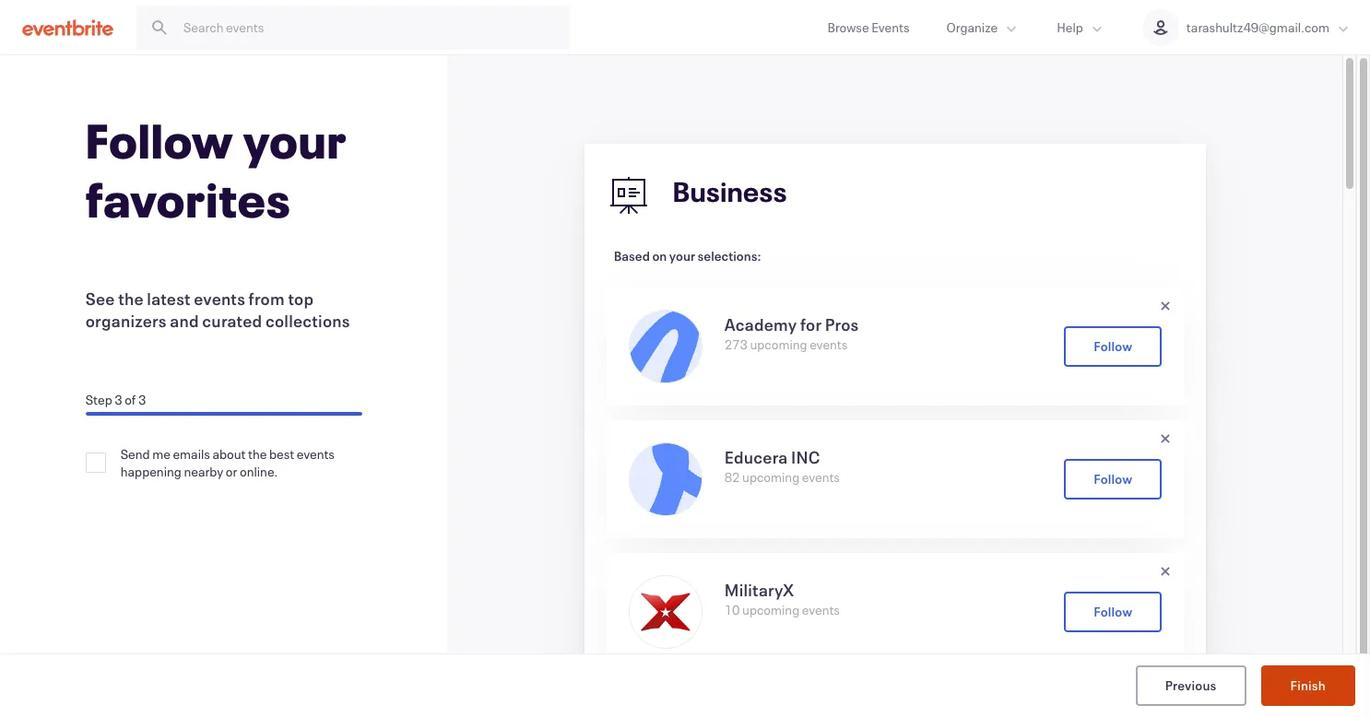 Task type: locate. For each thing, give the bounding box(es) containing it.
273
[[724, 336, 748, 353]]

the
[[118, 288, 144, 310], [248, 445, 267, 463]]

upcoming right the 82
[[742, 468, 800, 486]]

upcoming right the 10
[[742, 601, 800, 619]]

0 horizontal spatial the
[[118, 288, 144, 310]]

business
[[673, 174, 787, 210]]

0 horizontal spatial your
[[243, 109, 347, 171]]

1 vertical spatial upcoming
[[742, 468, 800, 486]]

1 horizontal spatial 3
[[138, 391, 146, 408]]

3
[[115, 391, 122, 408], [138, 391, 146, 408]]

academy
[[724, 313, 797, 336]]

tarashultz49@gmail.com link
[[1124, 0, 1370, 54]]

events right the best
[[297, 445, 335, 463]]

2 vertical spatial upcoming
[[742, 601, 800, 619]]

1 vertical spatial the
[[248, 445, 267, 463]]

follow for educera inc's 'follow' button
[[1093, 470, 1132, 487]]

0 vertical spatial your
[[243, 109, 347, 171]]

upcoming right 273
[[750, 336, 807, 353]]

events inside educera inc 82 upcoming events
[[802, 468, 840, 486]]

2 follow button from the top
[[1064, 459, 1161, 500]]

organize
[[946, 18, 998, 36]]

step 3 of 3
[[85, 391, 146, 408]]

3 right of
[[138, 391, 146, 408]]

see
[[85, 288, 115, 310]]

latest
[[147, 288, 191, 310]]

follow inside follow your favorites
[[85, 109, 234, 171]]

of
[[125, 391, 136, 408]]

events inside militaryx 10 upcoming events
[[802, 601, 840, 619]]

happening
[[121, 463, 181, 480]]

online.
[[240, 463, 278, 480]]

your
[[243, 109, 347, 171], [669, 247, 695, 265]]

upcoming
[[750, 336, 807, 353], [742, 468, 800, 486], [742, 601, 800, 619]]

events
[[194, 288, 245, 310], [810, 336, 848, 353], [297, 445, 335, 463], [802, 468, 840, 486], [802, 601, 840, 619]]

events inside send me emails about the best events happening nearby or online.
[[297, 445, 335, 463]]

best
[[269, 445, 294, 463]]

follow button for militaryx
[[1064, 592, 1161, 632]]

events right militaryx
[[802, 601, 840, 619]]

the right see
[[118, 288, 144, 310]]

3 left of
[[115, 391, 122, 408]]

2 vertical spatial follow button
[[1064, 592, 1161, 632]]

0 vertical spatial upcoming
[[750, 336, 807, 353]]

top
[[288, 288, 314, 310]]

1 horizontal spatial your
[[669, 247, 695, 265]]

events inside see the latest events from top organizers and curated collections
[[194, 288, 245, 310]]

browse events link
[[809, 0, 928, 54]]

tarashultz49@gmail.com
[[1186, 18, 1329, 36]]

follow button
[[1064, 326, 1161, 367], [1064, 459, 1161, 500], [1064, 592, 1161, 632]]

0 horizontal spatial 3
[[115, 391, 122, 408]]

browse
[[827, 18, 869, 36]]

nearby
[[184, 463, 223, 480]]

from
[[249, 288, 285, 310]]

0 vertical spatial follow button
[[1064, 326, 1161, 367]]

follow
[[85, 109, 234, 171], [1093, 337, 1132, 354], [1093, 470, 1132, 487], [1093, 602, 1132, 620]]

the left the best
[[248, 445, 267, 463]]

the inside send me emails about the best events happening nearby or online.
[[248, 445, 267, 463]]

events left 'from'
[[194, 288, 245, 310]]

events right educera
[[802, 468, 840, 486]]

3 follow button from the top
[[1064, 592, 1161, 632]]

eventbrite image
[[22, 18, 113, 36]]

1 follow button from the top
[[1064, 326, 1161, 367]]

events right academy
[[810, 336, 848, 353]]

based on your selections:
[[614, 247, 761, 265]]

1 vertical spatial follow button
[[1064, 459, 1161, 500]]

0 vertical spatial the
[[118, 288, 144, 310]]

help link
[[1038, 0, 1124, 54]]

1 vertical spatial your
[[669, 247, 695, 265]]

upcoming inside educera inc 82 upcoming events
[[742, 468, 800, 486]]

follow for follow your favorites
[[85, 109, 234, 171]]

1 horizontal spatial the
[[248, 445, 267, 463]]



Task type: vqa. For each thing, say whether or not it's contained in the screenshot.
tickets
no



Task type: describe. For each thing, give the bounding box(es) containing it.
finish button
[[1261, 666, 1355, 706]]

selections:
[[698, 247, 761, 265]]

curated
[[202, 310, 262, 332]]

82
[[724, 468, 740, 486]]

favorites
[[85, 168, 291, 230]]

militaryx 10 upcoming events
[[724, 579, 840, 619]]

help
[[1057, 18, 1083, 36]]

follow for 'follow' button for academy for pros
[[1093, 337, 1132, 354]]

academy for pros 273 upcoming events
[[724, 313, 859, 353]]

follow button for academy for pros
[[1064, 326, 1161, 367]]

based
[[614, 247, 650, 265]]

events
[[871, 18, 909, 36]]

emails
[[173, 445, 210, 463]]

progressbar progress bar
[[85, 412, 362, 416]]

follow your favorites
[[85, 109, 347, 230]]

follow button for educera inc
[[1064, 459, 1161, 500]]

events inside academy for pros 273 upcoming events
[[810, 336, 848, 353]]

about
[[212, 445, 246, 463]]

on
[[652, 247, 667, 265]]

educera
[[724, 446, 788, 468]]

previous
[[1165, 676, 1217, 694]]

collections
[[265, 310, 350, 332]]

and
[[170, 310, 199, 332]]

upcoming inside militaryx 10 upcoming events
[[742, 601, 800, 619]]

organize link
[[928, 0, 1038, 54]]

follow for militaryx 'follow' button
[[1093, 602, 1132, 620]]

the inside see the latest events from top organizers and curated collections
[[118, 288, 144, 310]]

10
[[724, 601, 740, 619]]

your inside follow your favorites
[[243, 109, 347, 171]]

send
[[121, 445, 150, 463]]

militaryx
[[724, 579, 794, 601]]

previous button
[[1136, 666, 1246, 706]]

1 3 from the left
[[115, 391, 122, 408]]

2 3 from the left
[[138, 391, 146, 408]]

pros
[[825, 313, 859, 336]]

inc
[[791, 446, 820, 468]]

upcoming inside academy for pros 273 upcoming events
[[750, 336, 807, 353]]

me
[[152, 445, 170, 463]]

step
[[85, 391, 112, 408]]

educera inc 82 upcoming events
[[724, 446, 840, 486]]

or
[[226, 463, 237, 480]]

finish
[[1290, 676, 1326, 694]]

see the latest events from top organizers and curated collections
[[85, 288, 350, 332]]

organizers
[[85, 310, 167, 332]]

browse events
[[827, 18, 909, 36]]

for
[[800, 313, 822, 336]]

send me emails about the best events happening nearby or online.
[[121, 445, 335, 480]]



